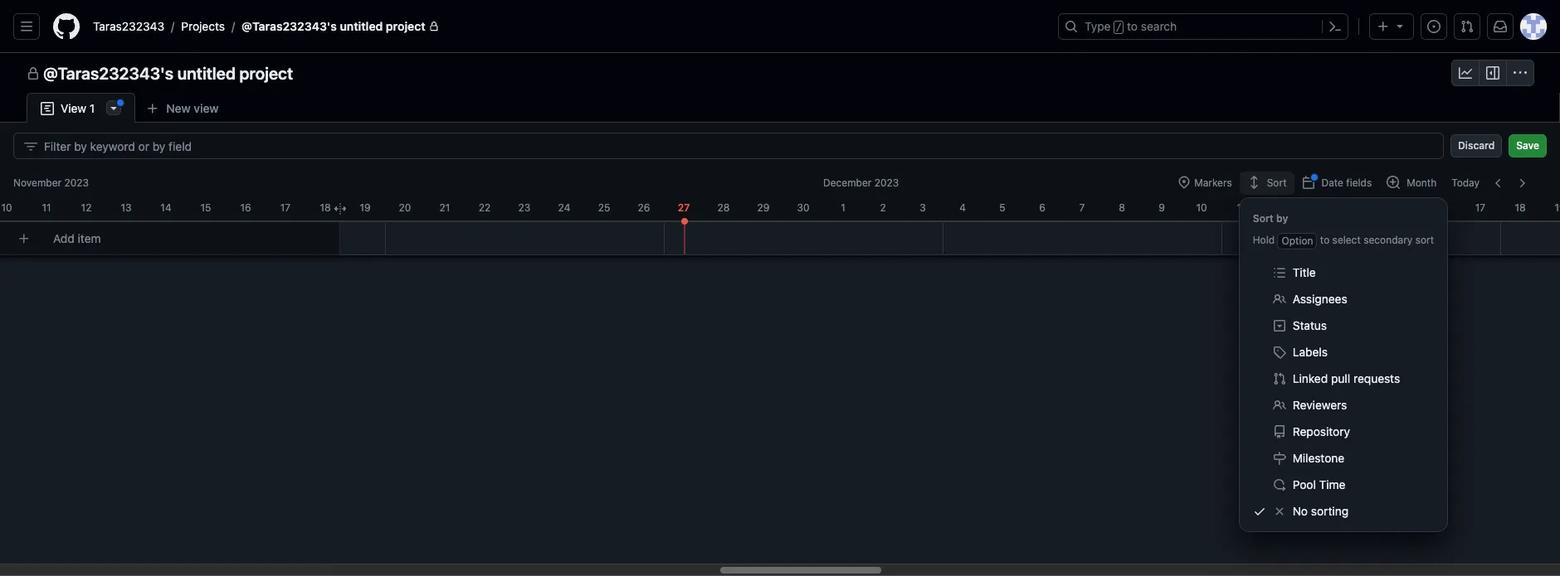 Task type: locate. For each thing, give the bounding box(es) containing it.
pool time radio item
[[1247, 472, 1441, 499]]

unsaved changes image right view 1
[[117, 100, 124, 106]]

@taras232343's untitled project
[[242, 19, 426, 33], [43, 64, 293, 83]]

1 horizontal spatial 14 column header
[[1342, 196, 1381, 216]]

reviewers
[[1293, 398, 1348, 413]]

0 vertical spatial sort
[[1267, 177, 1287, 189]]

/ for taras232343
[[171, 19, 175, 34]]

16 for 2nd '16' column header from the left
[[1436, 202, 1447, 214]]

sc 9kayk9 0 image
[[1459, 66, 1473, 80], [1514, 66, 1527, 80], [27, 67, 40, 81], [41, 102, 54, 115], [24, 140, 37, 153], [1247, 176, 1261, 189]]

1 horizontal spatial 13
[[1316, 202, 1327, 214]]

11 down november 2023
[[42, 202, 51, 214]]

6
[[1039, 202, 1046, 214]]

2 14 column header from the left
[[1342, 196, 1381, 216]]

@taras232343's untitled project inside project navigation
[[43, 64, 293, 83]]

17 down today button
[[1476, 202, 1486, 214]]

2 17 from the left
[[1476, 202, 1486, 214]]

untitled left lock icon
[[340, 19, 383, 33]]

taras232343 / projects /
[[93, 19, 235, 34]]

list
[[86, 13, 1048, 40]]

0 vertical spatial untitled
[[340, 19, 383, 33]]

1 horizontal spatial 11
[[1237, 202, 1247, 214]]

18 down the scroll to next date range icon
[[1515, 202, 1526, 214]]

1 horizontal spatial 18 column header
[[1501, 196, 1541, 216]]

0 horizontal spatial 1
[[90, 101, 95, 115]]

markers button
[[1171, 172, 1240, 195]]

11 left sort by
[[1237, 202, 1247, 214]]

tag image
[[1273, 346, 1286, 359]]

10
[[1, 202, 12, 214], [1197, 202, 1208, 214]]

2 16 column header from the left
[[1421, 196, 1461, 216]]

17
[[280, 202, 291, 214], [1476, 202, 1486, 214]]

19 column header left 20
[[345, 196, 385, 216]]

date fields button
[[1295, 172, 1380, 195]]

14 column header
[[146, 196, 186, 216], [1342, 196, 1381, 216]]

add item tab panel
[[0, 123, 1561, 577]]

2 12 column header from the left
[[1262, 196, 1302, 216]]

0 horizontal spatial 14
[[161, 202, 172, 214]]

markers
[[1195, 177, 1233, 189]]

1 15 from the left
[[200, 202, 211, 214]]

1 horizontal spatial 1
[[841, 202, 846, 214]]

1 vertical spatial @taras232343's
[[43, 64, 174, 83]]

14 column header down fields
[[1342, 196, 1381, 216]]

1 horizontal spatial 15
[[1396, 202, 1407, 214]]

1 horizontal spatial unsaved changes image
[[1311, 174, 1318, 181]]

1 13 from the left
[[121, 202, 132, 214]]

projects link
[[175, 13, 232, 40]]

12 column header
[[66, 196, 106, 216], [1262, 196, 1302, 216]]

3
[[920, 202, 926, 214]]

sc 9kayk9 0 image up sort by
[[1247, 176, 1261, 189]]

/
[[171, 19, 175, 34], [232, 19, 235, 34], [1116, 22, 1122, 33]]

to inside hold option to select secondary sort
[[1321, 234, 1330, 247]]

0 horizontal spatial untitled
[[177, 64, 236, 83]]

sc 9kayk9 0 image up view 1 link
[[27, 67, 40, 81]]

1 11 column header from the left
[[27, 196, 66, 216]]

1 horizontal spatial 14
[[1356, 202, 1367, 214]]

pool time
[[1293, 478, 1346, 492]]

drag to resize the table column image
[[334, 203, 347, 216]]

1 19 column header from the left
[[345, 196, 385, 216]]

12
[[81, 202, 92, 214], [1276, 202, 1287, 214]]

0 horizontal spatial 17 column header
[[266, 196, 305, 216]]

0 horizontal spatial to
[[1127, 19, 1138, 33]]

21 column header
[[425, 196, 465, 216]]

27 column header
[[664, 196, 704, 216]]

17 for 1st 17 column header from left
[[280, 202, 291, 214]]

1 horizontal spatial 2023
[[875, 177, 899, 189]]

14 down fields
[[1356, 202, 1367, 214]]

no sorting
[[1293, 505, 1349, 519]]

sort by
[[1253, 213, 1289, 225]]

no
[[1293, 505, 1308, 519]]

sc 9kayk9 0 image inside view 1 link
[[41, 102, 54, 115]]

1 12 from the left
[[81, 202, 92, 214]]

19 column header down save button
[[1541, 196, 1561, 216]]

linked
[[1293, 372, 1328, 386]]

1 10 from the left
[[1, 202, 12, 214]]

12 column header down sort popup button
[[1262, 196, 1302, 216]]

0 horizontal spatial 2023
[[64, 177, 89, 189]]

0 horizontal spatial 19 column header
[[345, 196, 385, 216]]

2 17 column header from the left
[[1461, 196, 1501, 216]]

10 for first 10 column header from the right
[[1197, 202, 1208, 214]]

/ right type
[[1116, 22, 1122, 33]]

hold option to select secondary sort
[[1253, 234, 1435, 247]]

2 13 column header from the left
[[1302, 196, 1342, 216]]

0 vertical spatial @taras232343's untitled project
[[242, 19, 426, 33]]

11 column header down no sort applied element
[[1222, 196, 1262, 216]]

1 vertical spatial project
[[239, 64, 293, 83]]

2 15 column header from the left
[[1381, 196, 1421, 216]]

22 column header
[[465, 196, 505, 216]]

0 horizontal spatial 19
[[360, 202, 371, 214]]

15 down "month" popup button
[[1396, 202, 1407, 214]]

list unordered image
[[1273, 266, 1286, 280]]

sort button
[[1240, 172, 1295, 195]]

1 horizontal spatial 19
[[1555, 202, 1561, 214]]

project inside project navigation
[[239, 64, 293, 83]]

15 up start typing to create a draft, or type hashtag to select a repository text box
[[200, 202, 211, 214]]

0 horizontal spatial 10 column header
[[0, 196, 27, 216]]

december 2023 column header
[[814, 169, 1561, 196]]

issue opened image
[[1428, 20, 1441, 33]]

2 11 column header from the left
[[1222, 196, 1262, 216]]

17 left drag to resize the table column icon
[[280, 202, 291, 214]]

1 horizontal spatial 10 column header
[[1182, 196, 1222, 216]]

plus image
[[1377, 20, 1391, 33]]

17 column header left drag to resize the table column icon
[[266, 196, 305, 216]]

1 horizontal spatial project
[[386, 19, 426, 33]]

13 up start typing to create a draft, or type hashtag to select a repository text box
[[121, 202, 132, 214]]

10 column header down markers dropdown button
[[1182, 196, 1222, 216]]

19
[[360, 202, 371, 214], [1555, 202, 1561, 214]]

13 column header
[[106, 196, 146, 216], [1302, 196, 1342, 216]]

17 column header down today button
[[1461, 196, 1501, 216]]

secondary
[[1364, 234, 1413, 247]]

3 column header
[[903, 196, 943, 216]]

13 for first 13 column header from right
[[1316, 202, 1327, 214]]

save button
[[1509, 134, 1547, 158]]

1 horizontal spatial 17
[[1476, 202, 1486, 214]]

project navigation
[[0, 53, 1561, 93]]

new view
[[166, 101, 219, 115]]

16 column header
[[226, 196, 266, 216], [1421, 196, 1461, 216]]

november 2023 column header
[[3, 169, 1199, 196]]

18 left drag to resize the table column icon
[[320, 202, 331, 214]]

13
[[121, 202, 132, 214], [1316, 202, 1327, 214]]

item
[[78, 232, 101, 246]]

1 2023 from the left
[[64, 177, 89, 189]]

26
[[638, 202, 650, 214]]

unsaved changes image
[[117, 100, 124, 106], [1311, 174, 1318, 181]]

11
[[42, 202, 51, 214], [1237, 202, 1247, 214]]

13 down date
[[1316, 202, 1327, 214]]

2023 right november
[[64, 177, 89, 189]]

1 vertical spatial to
[[1321, 234, 1330, 247]]

november
[[13, 177, 62, 189]]

2 horizontal spatial /
[[1116, 22, 1122, 33]]

1 vertical spatial 1
[[841, 202, 846, 214]]

1 17 column header from the left
[[266, 196, 305, 216]]

14 for first "14" column header from the left
[[161, 202, 172, 214]]

unsaved changes image left date
[[1311, 174, 1318, 181]]

0 vertical spatial @taras232343's
[[242, 19, 337, 33]]

0 horizontal spatial 12
[[81, 202, 92, 214]]

0 horizontal spatial 16 column header
[[226, 196, 266, 216]]

10 column header down november
[[0, 196, 27, 216]]

0 horizontal spatial 14 column header
[[146, 196, 186, 216]]

sort left calendar image
[[1267, 177, 1287, 189]]

12 down no sort applied element
[[1276, 202, 1287, 214]]

0 horizontal spatial 11 column header
[[27, 196, 66, 216]]

0 vertical spatial 1
[[90, 101, 95, 115]]

0 horizontal spatial 18
[[320, 202, 331, 214]]

untitled
[[340, 19, 383, 33], [177, 64, 236, 83]]

2023 up 2 column header
[[875, 177, 899, 189]]

cell inside "add item" grid
[[681, 218, 688, 225]]

cell
[[681, 218, 688, 225]]

18 column header
[[305, 196, 345, 216], [1501, 196, 1541, 216]]

@taras232343's
[[242, 19, 337, 33], [43, 64, 174, 83]]

16 down the month
[[1436, 202, 1447, 214]]

project inside @taras232343's untitled project link
[[386, 19, 426, 33]]

Filter by keyword or by field field
[[44, 134, 1430, 159]]

2 16 from the left
[[1436, 202, 1447, 214]]

1 vertical spatial sort
[[1253, 213, 1274, 225]]

2 11 from the left
[[1237, 202, 1247, 214]]

15 column header down "month" popup button
[[1381, 196, 1421, 216]]

23 column header
[[505, 196, 545, 216]]

/ inside type / to search
[[1116, 22, 1122, 33]]

1 horizontal spatial 15 column header
[[1381, 196, 1421, 216]]

16 up start typing to create a draft, or type hashtag to select a repository text box
[[240, 202, 251, 214]]

12 column header up item
[[66, 196, 106, 216]]

triangle down image
[[1394, 19, 1407, 32]]

1 13 column header from the left
[[106, 196, 146, 216]]

1 18 from the left
[[320, 202, 331, 214]]

0 horizontal spatial project
[[239, 64, 293, 83]]

x image
[[1273, 506, 1286, 519]]

0 horizontal spatial 17
[[280, 202, 291, 214]]

2 10 from the left
[[1197, 202, 1208, 214]]

1 10 column header from the left
[[0, 196, 27, 216]]

homepage image
[[53, 13, 80, 40]]

fields
[[1347, 177, 1372, 189]]

1 vertical spatial unsaved changes image
[[1311, 174, 1318, 181]]

0 horizontal spatial 13 column header
[[106, 196, 146, 216]]

1 15 column header from the left
[[186, 196, 226, 216]]

14 column header up start typing to create a draft, or type hashtag to select a repository text box
[[146, 196, 186, 216]]

0 horizontal spatial 15 column header
[[186, 196, 226, 216]]

sort left by
[[1253, 213, 1274, 225]]

tab list
[[27, 93, 256, 124]]

to for search
[[1127, 19, 1138, 33]]

1 inside tab list
[[90, 101, 95, 115]]

17 for 1st 17 column header from right
[[1476, 202, 1486, 214]]

sort
[[1416, 234, 1435, 247]]

add
[[53, 232, 75, 246]]

view options for view 1 image
[[107, 101, 121, 115]]

1
[[90, 101, 95, 115], [841, 202, 846, 214]]

26 column header
[[624, 196, 664, 216]]

1 11 from the left
[[42, 202, 51, 214]]

/ right the projects
[[232, 19, 235, 34]]

11 column header
[[27, 196, 66, 216], [1222, 196, 1262, 216]]

assignees radio item
[[1247, 286, 1441, 313]]

1 horizontal spatial 18
[[1515, 202, 1526, 214]]

10 column header
[[0, 196, 27, 216], [1182, 196, 1222, 216]]

1 horizontal spatial 13 column header
[[1302, 196, 1342, 216]]

1 horizontal spatial 12
[[1276, 202, 1287, 214]]

list containing taras232343
[[86, 13, 1048, 40]]

to left select
[[1321, 234, 1330, 247]]

15 column header up start typing to create a draft, or type hashtag to select a repository text box
[[186, 196, 226, 216]]

0 horizontal spatial /
[[171, 19, 175, 34]]

1 down 'december' on the top right of the page
[[841, 202, 846, 214]]

18 column header down the scroll to next date range icon
[[1501, 196, 1541, 216]]

15
[[200, 202, 211, 214], [1396, 202, 1407, 214]]

save
[[1517, 139, 1540, 152]]

type / to search
[[1085, 19, 1177, 33]]

1 horizontal spatial 16 column header
[[1421, 196, 1461, 216]]

single select image
[[1273, 320, 1286, 333]]

0 horizontal spatial 18 column header
[[305, 196, 345, 216]]

18
[[320, 202, 331, 214], [1515, 202, 1526, 214]]

calendar image
[[1302, 176, 1315, 189]]

0 horizontal spatial 11
[[42, 202, 51, 214]]

22
[[479, 202, 491, 214]]

1 right view
[[90, 101, 95, 115]]

time
[[1320, 478, 1346, 492]]

1 horizontal spatial 11 column header
[[1222, 196, 1262, 216]]

1 horizontal spatial 12 column header
[[1262, 196, 1302, 216]]

0 horizontal spatial unsaved changes image
[[117, 100, 124, 106]]

1 horizontal spatial to
[[1321, 234, 1330, 247]]

/ left the projects
[[171, 19, 175, 34]]

sc 9kayk9 0 image left view
[[41, 102, 54, 115]]

14 up start typing to create a draft, or type hashtag to select a repository text box
[[161, 202, 172, 214]]

16
[[240, 202, 251, 214], [1436, 202, 1447, 214]]

0 vertical spatial project
[[386, 19, 426, 33]]

1 vertical spatial @taras232343's untitled project
[[43, 64, 293, 83]]

16 column header up start typing to create a draft, or type hashtag to select a repository text box
[[226, 196, 266, 216]]

1 16 from the left
[[240, 202, 251, 214]]

untitled up view on the top left
[[177, 64, 236, 83]]

0 horizontal spatial 13
[[121, 202, 132, 214]]

project
[[386, 19, 426, 33], [239, 64, 293, 83]]

1 17 from the left
[[280, 202, 291, 214]]

@taras232343's inside project navigation
[[43, 64, 174, 83]]

18 for first 18 column header from left
[[320, 202, 331, 214]]

2023
[[64, 177, 89, 189], [875, 177, 899, 189]]

1 horizontal spatial 19 column header
[[1541, 196, 1561, 216]]

7
[[1080, 202, 1085, 214]]

13 column header down date
[[1302, 196, 1342, 216]]

13 column header up start typing to create a draft, or type hashtag to select a repository text box
[[106, 196, 146, 216]]

1 16 column header from the left
[[226, 196, 266, 216]]

by
[[1277, 213, 1289, 225]]

1 14 column header from the left
[[146, 196, 186, 216]]

2 18 from the left
[[1515, 202, 1526, 214]]

11 column header down november 2023
[[27, 196, 66, 216]]

1 horizontal spatial 17 column header
[[1461, 196, 1501, 216]]

menu bar
[[1171, 172, 1547, 195]]

menu bar containing markers
[[1171, 172, 1547, 195]]

2023 for november 2023
[[64, 177, 89, 189]]

sc 9kayk9 0 image left sc 9kayk9 0 image
[[1459, 66, 1473, 80]]

region containing title
[[1240, 198, 1448, 532]]

19 column header
[[345, 196, 385, 216], [1541, 196, 1561, 216]]

0 horizontal spatial 12 column header
[[66, 196, 106, 216]]

create new item or add existing item image
[[17, 232, 31, 245]]

2 14 from the left
[[1356, 202, 1367, 214]]

date fields
[[1322, 177, 1372, 189]]

17 column header
[[266, 196, 305, 216], [1461, 196, 1501, 216]]

to
[[1127, 19, 1138, 33], [1321, 234, 1330, 247]]

1 14 from the left
[[161, 202, 172, 214]]

scroll to next date range image
[[1516, 177, 1529, 190]]

0 vertical spatial to
[[1127, 19, 1138, 33]]

2 12 from the left
[[1276, 202, 1287, 214]]

notifications image
[[1494, 20, 1508, 33]]

24
[[558, 202, 571, 214]]

16 column header down the month
[[1421, 196, 1461, 216]]

0 horizontal spatial 16
[[240, 202, 251, 214]]

sc 9kayk9 0 image up november
[[24, 140, 37, 153]]

discard
[[1459, 139, 1495, 152]]

date
[[1322, 177, 1344, 189]]

0 horizontal spatial 10
[[1, 202, 12, 214]]

untitled inside project navigation
[[177, 64, 236, 83]]

14
[[161, 202, 172, 214], [1356, 202, 1367, 214]]

sort
[[1267, 177, 1287, 189], [1253, 213, 1274, 225]]

pull
[[1332, 372, 1351, 386]]

2 13 from the left
[[1316, 202, 1327, 214]]

12 up item
[[81, 202, 92, 214]]

23
[[519, 202, 531, 214]]

18 column header left "20" column header
[[305, 196, 345, 216]]

region
[[1240, 198, 1448, 532]]

1 horizontal spatial 10
[[1197, 202, 1208, 214]]

sort inside popup button
[[1267, 177, 1287, 189]]

repository radio item
[[1247, 419, 1441, 446]]

4
[[960, 202, 966, 214]]

1 vertical spatial untitled
[[177, 64, 236, 83]]

2 column header
[[863, 196, 903, 216]]

2 10 column header from the left
[[1182, 196, 1222, 216]]

status
[[1293, 319, 1328, 333]]

15 column header
[[186, 196, 226, 216], [1381, 196, 1421, 216]]

sc 9kayk9 0 image inside no sort applied element
[[1247, 176, 1261, 189]]

0 horizontal spatial @taras232343's
[[43, 64, 174, 83]]

1 horizontal spatial untitled
[[340, 19, 383, 33]]

1 horizontal spatial 16
[[1436, 202, 1447, 214]]

2 2023 from the left
[[875, 177, 899, 189]]

sc 9kayk9 0 image right sc 9kayk9 0 image
[[1514, 66, 1527, 80]]

view
[[61, 101, 86, 115]]

to left "search"
[[1127, 19, 1138, 33]]

0 horizontal spatial 15
[[200, 202, 211, 214]]



Task type: describe. For each thing, give the bounding box(es) containing it.
add item
[[53, 232, 101, 246]]

projects
[[181, 19, 225, 33]]

tab list containing new view
[[27, 93, 256, 124]]

Start typing to create a draft, or type hashtag to select a repository text field
[[37, 223, 340, 254]]

title
[[1293, 266, 1316, 280]]

to for select
[[1321, 234, 1330, 247]]

people image
[[1273, 399, 1286, 413]]

1 12 column header from the left
[[66, 196, 106, 216]]

14 for second "14" column header from the left
[[1356, 202, 1367, 214]]

28 column header
[[704, 196, 744, 216]]

linked pull requests radio item
[[1247, 366, 1441, 393]]

0 vertical spatial unsaved changes image
[[117, 100, 124, 106]]

sc 9kayk9 0 image inside view filters region
[[24, 140, 37, 153]]

repository
[[1293, 425, 1351, 439]]

1 column header
[[824, 196, 863, 216]]

1 inside column header
[[841, 202, 846, 214]]

pool
[[1293, 478, 1317, 492]]

8 column header
[[1102, 196, 1142, 216]]

2 19 from the left
[[1555, 202, 1561, 214]]

view filters region
[[13, 133, 1547, 159]]

2 15 from the left
[[1396, 202, 1407, 214]]

13 for second 13 column header from right
[[121, 202, 132, 214]]

november 2023
[[13, 177, 89, 189]]

option
[[1282, 235, 1314, 247]]

status radio item
[[1247, 313, 1441, 340]]

add item grid
[[0, 169, 1561, 577]]

2 19 column header from the left
[[1541, 196, 1561, 216]]

18 for 1st 18 column header from the right
[[1515, 202, 1526, 214]]

labels
[[1293, 345, 1328, 359]]

20 column header
[[385, 196, 425, 216]]

linked pull requests
[[1293, 372, 1401, 386]]

new view button
[[136, 95, 230, 122]]

reviewers radio item
[[1247, 393, 1441, 419]]

today
[[1452, 177, 1480, 189]]

sort menu item
[[1240, 172, 1295, 195]]

@taras232343's untitled project inside @taras232343's untitled project link
[[242, 19, 426, 33]]

10 for first 10 column header
[[1, 202, 12, 214]]

sort for sort by
[[1253, 213, 1274, 225]]

/ for type
[[1116, 22, 1122, 33]]

december 2023
[[824, 177, 899, 189]]

type
[[1085, 19, 1111, 33]]

people image
[[1273, 293, 1286, 306]]

28
[[718, 202, 730, 214]]

29
[[758, 202, 770, 214]]

30
[[797, 202, 810, 214]]

no sort applied element
[[1247, 175, 1287, 192]]

scroll to previous date range image
[[1493, 177, 1506, 190]]

sorting
[[1312, 505, 1349, 519]]

discard button
[[1451, 134, 1503, 158]]

view 1
[[61, 101, 95, 115]]

1 19 from the left
[[360, 202, 371, 214]]

16 for first '16' column header
[[240, 202, 251, 214]]

git pull request image
[[1461, 20, 1474, 33]]

12 for 2nd 12 column header from the right
[[81, 202, 92, 214]]

today button
[[1445, 172, 1488, 195]]

9
[[1159, 202, 1165, 214]]

1 horizontal spatial @taras232343's
[[242, 19, 337, 33]]

30 column header
[[784, 196, 824, 216]]

sc 9kayk9 0 image
[[1487, 66, 1500, 80]]

hold
[[1253, 234, 1275, 247]]

5
[[1000, 202, 1006, 214]]

4 column header
[[943, 196, 983, 216]]

december
[[824, 177, 872, 189]]

select
[[1333, 234, 1361, 247]]

2 18 column header from the left
[[1501, 196, 1541, 216]]

unsaved changes image inside date fields dropdown button
[[1311, 174, 1318, 181]]

25
[[598, 202, 610, 214]]

month
[[1407, 177, 1437, 189]]

9 column header
[[1142, 196, 1182, 216]]

7 column header
[[1063, 196, 1102, 216]]

27
[[678, 202, 690, 214]]

view
[[194, 101, 219, 115]]

requests
[[1354, 372, 1401, 386]]

iterations image
[[1273, 479, 1286, 492]]

sort for sort
[[1267, 177, 1287, 189]]

assignees
[[1293, 292, 1348, 306]]

29 column header
[[744, 196, 784, 216]]

20
[[399, 202, 411, 214]]

11 for first 11 'column header' from the left
[[42, 202, 51, 214]]

menu bar inside add item tab panel
[[1171, 172, 1547, 195]]

view 1 link
[[27, 93, 136, 124]]

@taras232343's untitled project link
[[235, 13, 446, 40]]

24 column header
[[545, 196, 584, 216]]

1 horizontal spatial /
[[232, 19, 235, 34]]

new
[[166, 101, 191, 115]]

taras232343 link
[[86, 13, 171, 40]]

milestone
[[1293, 452, 1345, 466]]

2023 for december 2023
[[875, 177, 899, 189]]

repo image
[[1273, 426, 1286, 439]]

12 for 2nd 12 column header from the left
[[1276, 202, 1287, 214]]

month button
[[1380, 172, 1445, 195]]

lock image
[[429, 22, 439, 32]]

21
[[440, 202, 450, 214]]

5 column header
[[983, 196, 1023, 216]]

milestone image
[[1273, 452, 1286, 466]]

check image
[[1253, 506, 1267, 519]]

6 column header
[[1023, 196, 1063, 216]]

taras232343
[[93, 19, 164, 33]]

labels radio item
[[1247, 340, 1441, 366]]

1 18 column header from the left
[[305, 196, 345, 216]]

sort by menu
[[1240, 253, 1448, 532]]

command palette image
[[1329, 20, 1342, 33]]

search
[[1141, 19, 1177, 33]]

25 column header
[[584, 196, 624, 216]]

2
[[880, 202, 886, 214]]

11 for 2nd 11 'column header' from the left
[[1237, 202, 1247, 214]]

git pull request image
[[1273, 373, 1286, 386]]

8
[[1119, 202, 1126, 214]]

no sorting radio item
[[1247, 499, 1441, 525]]

title radio item
[[1247, 260, 1441, 286]]

milestone radio item
[[1247, 446, 1441, 472]]



Task type: vqa. For each thing, say whether or not it's contained in the screenshot.
Codespaces LINK
no



